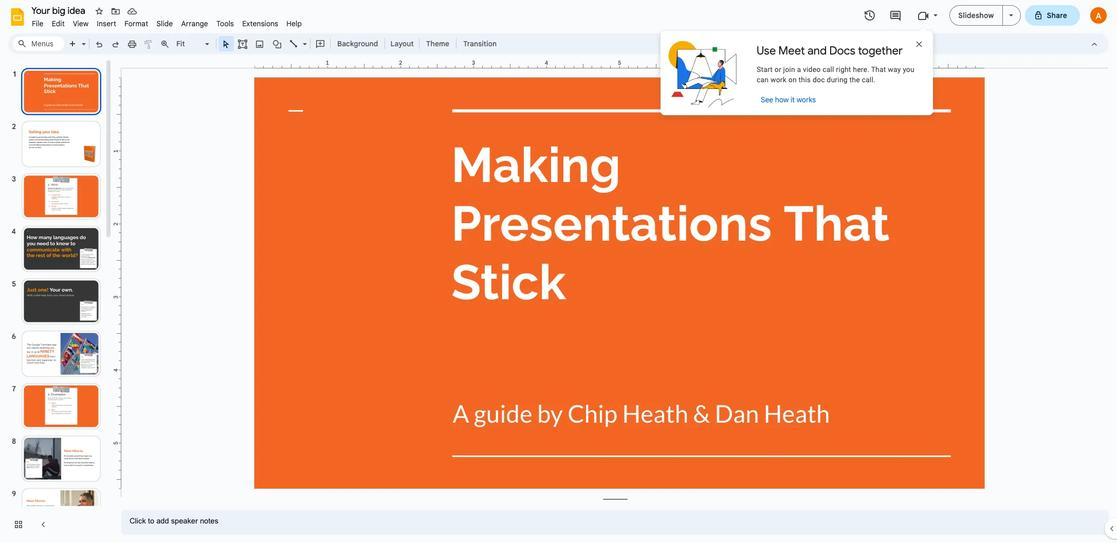 Task type: describe. For each thing, give the bounding box(es) containing it.
can
[[757, 76, 769, 84]]

share
[[1048, 11, 1068, 20]]

use
[[757, 44, 776, 58]]

it
[[791, 95, 795, 104]]

call.
[[862, 76, 876, 84]]

use meet and docs together
[[757, 44, 903, 58]]

join
[[784, 65, 796, 74]]

menu bar banner
[[0, 0, 1118, 543]]

help
[[287, 19, 302, 28]]

new slide with layout image
[[79, 37, 86, 41]]

Zoom field
[[173, 37, 214, 51]]

file menu item
[[28, 17, 48, 30]]

or
[[775, 65, 782, 74]]

meet
[[779, 44, 805, 58]]

format menu item
[[120, 17, 152, 30]]

insert image image
[[254, 37, 266, 51]]

theme
[[426, 39, 450, 48]]

view menu item
[[69, 17, 93, 30]]

how
[[776, 95, 789, 104]]

and
[[808, 44, 827, 58]]

here.
[[854, 65, 870, 74]]

call
[[823, 65, 835, 74]]

file
[[32, 19, 44, 28]]

share button
[[1026, 5, 1081, 26]]

extensions menu item
[[238, 17, 283, 30]]

during
[[827, 76, 848, 84]]

the
[[850, 76, 861, 84]]

transition
[[464, 39, 497, 48]]

tools menu item
[[212, 17, 238, 30]]

slideshow
[[959, 11, 995, 20]]

doc
[[813, 76, 825, 84]]

main toolbar
[[64, 36, 502, 51]]

layout
[[391, 39, 414, 48]]

start
[[757, 65, 773, 74]]

presentation options image
[[1010, 14, 1014, 16]]

background
[[337, 39, 378, 48]]

start or join a video call right here. that way you can work on this doc during the call.
[[757, 65, 915, 84]]

see
[[761, 95, 774, 104]]

arrange
[[181, 19, 208, 28]]

transition button
[[459, 36, 502, 51]]

works
[[797, 95, 816, 104]]

Menus field
[[13, 37, 64, 51]]



Task type: locate. For each thing, give the bounding box(es) containing it.
together
[[859, 44, 903, 58]]

you
[[903, 65, 915, 74]]

docs
[[830, 44, 856, 58]]

help menu item
[[283, 17, 306, 30]]

menu bar
[[28, 13, 306, 30]]

arrange menu item
[[177, 17, 212, 30]]

this
[[799, 76, 811, 84]]

insert menu item
[[93, 17, 120, 30]]

edit
[[52, 19, 65, 28]]

that
[[872, 65, 887, 74]]

slideshow button
[[950, 5, 1003, 26]]

select line image
[[300, 37, 307, 41]]

right
[[837, 65, 852, 74]]

edit menu item
[[48, 17, 69, 30]]

format
[[125, 19, 148, 28]]

see how it works button
[[757, 92, 820, 108]]

slide menu item
[[152, 17, 177, 30]]

Zoom text field
[[175, 37, 204, 51]]

video
[[804, 65, 821, 74]]

navigation
[[0, 58, 113, 543]]

a
[[798, 65, 802, 74]]

menu bar inside menu bar banner
[[28, 13, 306, 30]]

use meet and docs together application
[[0, 0, 1118, 543]]

tools
[[217, 19, 234, 28]]

menu bar containing file
[[28, 13, 306, 30]]

on
[[789, 76, 797, 84]]

theme button
[[422, 36, 454, 51]]

Rename text field
[[28, 4, 91, 16]]

view
[[73, 19, 89, 28]]

layout button
[[388, 36, 417, 51]]

work
[[771, 76, 787, 84]]

background button
[[333, 36, 383, 51]]

shape image
[[271, 37, 283, 51]]

navigation inside use meet and docs together "application"
[[0, 58, 113, 543]]

slide
[[157, 19, 173, 28]]

way
[[889, 65, 902, 74]]

extensions
[[242, 19, 278, 28]]

Star checkbox
[[92, 4, 106, 19]]

see how it works
[[761, 95, 816, 104]]

use meet and docs together alert dialog
[[661, 27, 934, 115]]

insert
[[97, 19, 116, 28]]



Task type: vqa. For each thing, say whether or not it's contained in the screenshot.
hare
no



